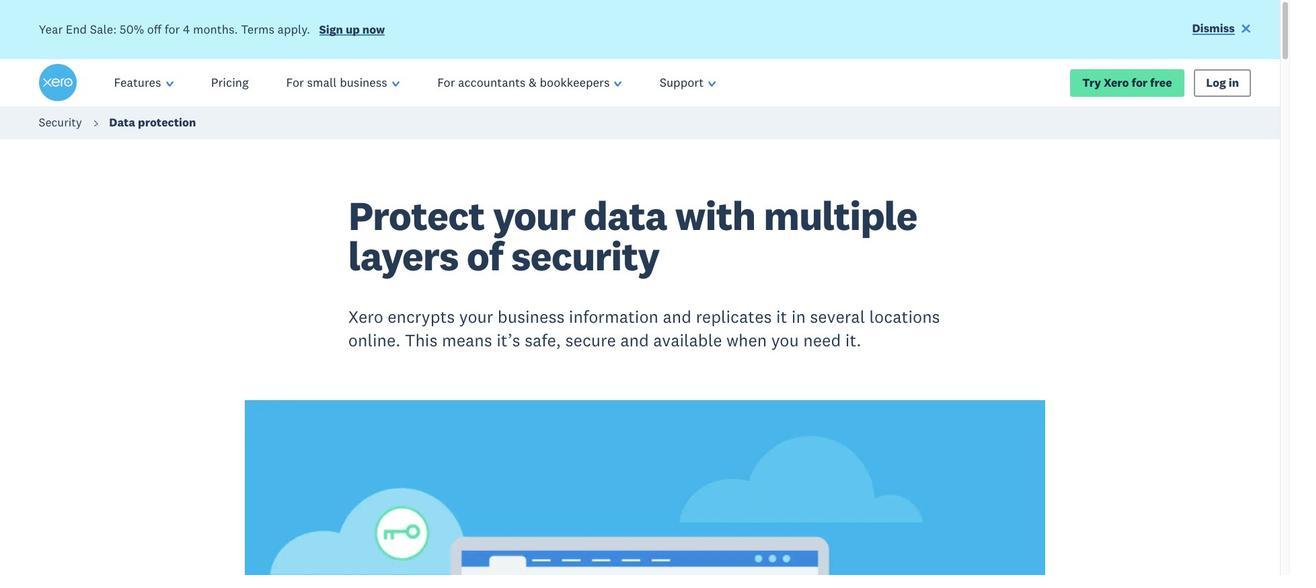 Task type: vqa. For each thing, say whether or not it's contained in the screenshot.
breadcrumbs 'element'
yes



Task type: describe. For each thing, give the bounding box(es) containing it.
months.
[[193, 21, 238, 37]]

xero encrypts your business information and replicates it in several locations online. this means it's safe, secure and available when you need it.
[[348, 306, 940, 352]]

available
[[653, 330, 722, 352]]

free
[[1151, 75, 1172, 90]]

several
[[810, 306, 865, 327]]

for for for small business
[[286, 75, 304, 90]]

you
[[772, 330, 799, 352]]

for small business
[[286, 75, 388, 90]]

try xero for free link
[[1070, 69, 1185, 97]]

layers
[[348, 231, 458, 282]]

sign up now
[[319, 22, 385, 37]]

for accountants & bookkeepers button
[[419, 59, 641, 106]]

your inside xero encrypts your business information and replicates it in several locations online. this means it's safe, secure and available when you need it.
[[459, 306, 493, 327]]

features button
[[95, 59, 192, 106]]

try xero for free
[[1083, 75, 1172, 90]]

security
[[39, 115, 82, 130]]

50%
[[120, 21, 144, 37]]

accountants
[[458, 75, 526, 90]]

0 vertical spatial for
[[165, 21, 180, 37]]

try
[[1083, 75, 1101, 90]]

year
[[39, 21, 63, 37]]

protect
[[348, 191, 485, 241]]

apply.
[[278, 21, 310, 37]]

for for for accountants & bookkeepers
[[437, 75, 455, 90]]

of
[[467, 231, 503, 282]]

year end sale: 50% off for 4 months. terms apply.
[[39, 21, 310, 37]]

encrypts
[[388, 306, 455, 327]]

1 horizontal spatial in
[[1229, 75, 1239, 90]]

means
[[442, 330, 492, 352]]

with
[[675, 191, 756, 241]]

secure
[[565, 330, 616, 352]]

xero inside the try xero for free link
[[1104, 75, 1129, 90]]

a padlock image overlays the xero dashboard, signifying xero's commitment to keep data safe, secure and always available. image
[[245, 401, 1045, 575]]

features
[[114, 75, 161, 90]]

sign up now link
[[319, 22, 385, 40]]

off
[[147, 21, 162, 37]]

pricing
[[211, 75, 249, 90]]

when
[[727, 330, 767, 352]]

security
[[511, 231, 660, 282]]

pricing link
[[192, 59, 268, 106]]

it.
[[846, 330, 861, 352]]

small
[[307, 75, 337, 90]]

xero homepage image
[[39, 64, 76, 102]]

replicates
[[696, 306, 772, 327]]

support
[[660, 75, 704, 90]]

data protection
[[109, 115, 196, 130]]



Task type: locate. For each thing, give the bounding box(es) containing it.
dismiss
[[1193, 21, 1235, 36]]

business right small
[[340, 75, 388, 90]]

0 vertical spatial business
[[340, 75, 388, 90]]

in right the it
[[792, 306, 806, 327]]

0 vertical spatial xero
[[1104, 75, 1129, 90]]

for
[[165, 21, 180, 37], [1132, 75, 1148, 90]]

in right log
[[1229, 75, 1239, 90]]

your inside protect your data with multiple layers of security
[[493, 191, 575, 241]]

data
[[109, 115, 135, 130]]

xero
[[1104, 75, 1129, 90], [348, 306, 383, 327]]

data protection link
[[109, 115, 196, 130]]

this
[[405, 330, 438, 352]]

0 horizontal spatial xero
[[348, 306, 383, 327]]

business up safe,
[[498, 306, 565, 327]]

1 horizontal spatial for
[[1132, 75, 1148, 90]]

multiple
[[764, 191, 917, 241]]

for inside dropdown button
[[286, 75, 304, 90]]

safe,
[[525, 330, 561, 352]]

business inside dropdown button
[[340, 75, 388, 90]]

protect your data with multiple layers of security
[[348, 191, 917, 282]]

for small business button
[[268, 59, 419, 106]]

log in link
[[1194, 69, 1252, 97]]

0 horizontal spatial in
[[792, 306, 806, 327]]

and down information
[[620, 330, 649, 352]]

&
[[529, 75, 537, 90]]

breadcrumbs element
[[0, 106, 1290, 139]]

locations
[[870, 306, 940, 327]]

for inside for accountants & bookkeepers dropdown button
[[437, 75, 455, 90]]

for left small
[[286, 75, 304, 90]]

0 horizontal spatial for
[[286, 75, 304, 90]]

your
[[493, 191, 575, 241], [459, 306, 493, 327]]

and up the available
[[663, 306, 692, 327]]

1 for from the left
[[286, 75, 304, 90]]

business inside xero encrypts your business information and replicates it in several locations online. this means it's safe, secure and available when you need it.
[[498, 306, 565, 327]]

protection
[[138, 115, 196, 130]]

dismiss button
[[1193, 21, 1252, 39]]

0 vertical spatial your
[[493, 191, 575, 241]]

information
[[569, 306, 659, 327]]

sale:
[[90, 21, 117, 37]]

terms
[[241, 21, 275, 37]]

for
[[286, 75, 304, 90], [437, 75, 455, 90]]

for accountants & bookkeepers
[[437, 75, 610, 90]]

sign
[[319, 22, 343, 37]]

for left free
[[1132, 75, 1148, 90]]

online.
[[348, 330, 401, 352]]

need
[[803, 330, 841, 352]]

end
[[66, 21, 87, 37]]

now
[[362, 22, 385, 37]]

0 vertical spatial in
[[1229, 75, 1239, 90]]

1 vertical spatial in
[[792, 306, 806, 327]]

and
[[663, 306, 692, 327], [620, 330, 649, 352]]

0 horizontal spatial business
[[340, 75, 388, 90]]

support button
[[641, 59, 735, 106]]

1 vertical spatial your
[[459, 306, 493, 327]]

0 horizontal spatial and
[[620, 330, 649, 352]]

for left the accountants at left top
[[437, 75, 455, 90]]

for left the 4
[[165, 21, 180, 37]]

log
[[1207, 75, 1226, 90]]

business
[[340, 75, 388, 90], [498, 306, 565, 327]]

in
[[1229, 75, 1239, 90], [792, 306, 806, 327]]

up
[[346, 22, 360, 37]]

security link
[[39, 115, 82, 130]]

0 vertical spatial and
[[663, 306, 692, 327]]

1 horizontal spatial and
[[663, 306, 692, 327]]

1 horizontal spatial for
[[437, 75, 455, 90]]

it's
[[497, 330, 520, 352]]

1 horizontal spatial business
[[498, 306, 565, 327]]

in inside xero encrypts your business information and replicates it in several locations online. this means it's safe, secure and available when you need it.
[[792, 306, 806, 327]]

xero right try
[[1104, 75, 1129, 90]]

bookkeepers
[[540, 75, 610, 90]]

0 horizontal spatial for
[[165, 21, 180, 37]]

1 vertical spatial for
[[1132, 75, 1148, 90]]

log in
[[1207, 75, 1239, 90]]

2 for from the left
[[437, 75, 455, 90]]

data
[[584, 191, 667, 241]]

1 vertical spatial business
[[498, 306, 565, 327]]

it
[[776, 306, 787, 327]]

xero inside xero encrypts your business information and replicates it in several locations online. this means it's safe, secure and available when you need it.
[[348, 306, 383, 327]]

1 vertical spatial xero
[[348, 306, 383, 327]]

1 vertical spatial and
[[620, 330, 649, 352]]

4
[[183, 21, 190, 37]]

xero up online.
[[348, 306, 383, 327]]

1 horizontal spatial xero
[[1104, 75, 1129, 90]]



